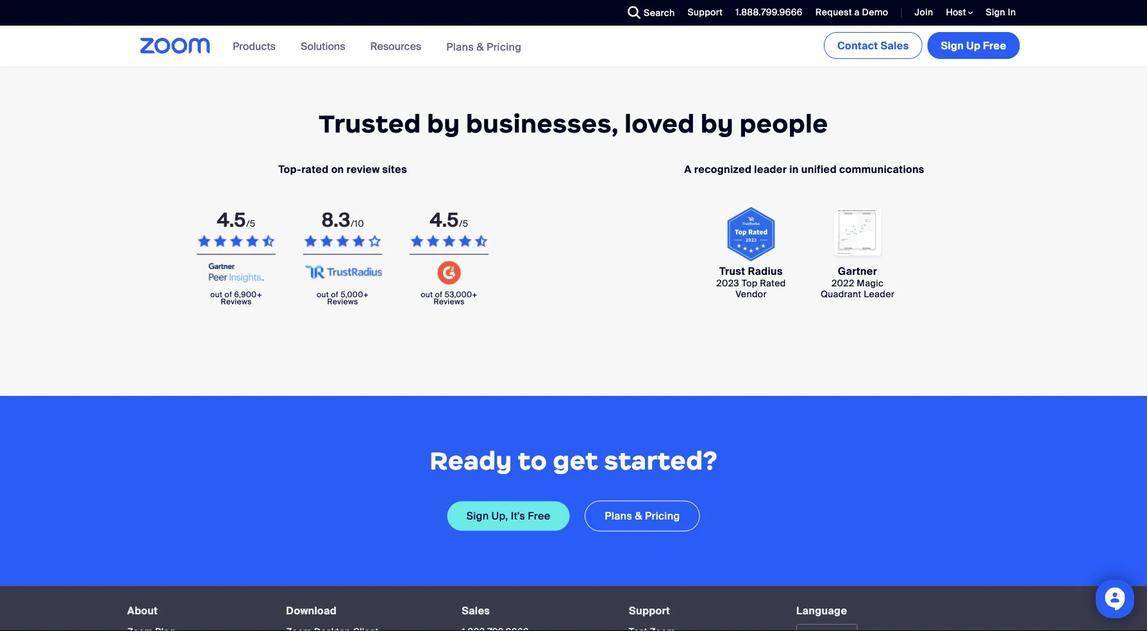 Task type: locate. For each thing, give the bounding box(es) containing it.
4.5 for 53,000+
[[430, 209, 459, 234]]

0 horizontal spatial plans & pricing
[[447, 40, 522, 53]]

up,
[[492, 510, 508, 524]]

out of 53,000+ reviews
[[421, 290, 478, 307]]

join link left host
[[905, 0, 937, 26]]

/5 up g2 logo
[[459, 219, 469, 230]]

sign left "in"
[[986, 6, 1006, 18]]

free
[[983, 39, 1007, 52], [528, 510, 551, 524]]

0 vertical spatial &
[[477, 40, 484, 53]]

1 vertical spatial sign
[[941, 39, 964, 52]]

&
[[477, 40, 484, 53], [635, 510, 643, 524]]

main content
[[0, 0, 1148, 587]]

out inside out of 53,000+ reviews
[[421, 290, 433, 300]]

of left 5,000+ on the left of page
[[331, 290, 339, 300]]

4.5
[[217, 209, 246, 234], [430, 209, 459, 234]]

0 horizontal spatial support
[[629, 605, 670, 618]]

reviews down g2 logo
[[434, 297, 465, 307]]

sales link
[[462, 605, 490, 618]]

out down trust radius logo
[[317, 290, 329, 300]]

out inside out of 5,000+ reviews
[[317, 290, 329, 300]]

0 horizontal spatial pricing
[[487, 40, 522, 53]]

4.5 stars image for 6,900+
[[198, 236, 275, 248]]

1 horizontal spatial reviews
[[327, 297, 358, 307]]

reviews inside out of 6,900+ reviews
[[221, 297, 252, 307]]

1 4.5 from the left
[[217, 209, 246, 234]]

up
[[967, 39, 981, 52]]

1 vertical spatial free
[[528, 510, 551, 524]]

1 horizontal spatial plans
[[605, 510, 633, 524]]

people
[[740, 109, 829, 140]]

0 vertical spatial free
[[983, 39, 1007, 52]]

plans & pricing
[[447, 40, 522, 53], [605, 510, 680, 524]]

sign inside button
[[941, 39, 964, 52]]

1 vertical spatial support
[[629, 605, 670, 618]]

/5 up gartner peet insights logo
[[246, 219, 256, 230]]

8.3 /10
[[321, 209, 364, 234]]

sales
[[881, 39, 909, 52], [462, 605, 490, 618]]

2 horizontal spatial sign
[[986, 6, 1006, 18]]

join link up meetings navigation
[[915, 6, 934, 18]]

gartner image
[[831, 208, 885, 262]]

gartner peet insights logo image
[[197, 262, 276, 285]]

3 out from the left
[[421, 290, 433, 300]]

1 vertical spatial plans
[[605, 510, 633, 524]]

request a demo link
[[806, 0, 892, 26], [816, 6, 889, 18]]

of for 6,900+
[[225, 290, 232, 300]]

banner
[[125, 26, 1023, 68]]

pricing inside 'product information' navigation
[[487, 40, 522, 53]]

8.3
[[321, 209, 351, 234]]

free inside button
[[983, 39, 1007, 52]]

1 horizontal spatial &
[[635, 510, 643, 524]]

2 horizontal spatial of
[[435, 290, 443, 300]]

1 4.5 /5 from the left
[[217, 209, 256, 234]]

1 horizontal spatial 4.5 stars image
[[411, 236, 488, 248]]

1 vertical spatial sales
[[462, 605, 490, 618]]

1 out from the left
[[210, 290, 223, 300]]

radius
[[748, 265, 783, 279]]

1 horizontal spatial by
[[701, 109, 734, 140]]

recognized
[[694, 163, 752, 177]]

of inside out of 5,000+ reviews
[[331, 290, 339, 300]]

ready
[[430, 446, 512, 478]]

it's
[[511, 510, 525, 524]]

g2 logo image
[[410, 262, 488, 285]]

trust radius image
[[724, 208, 779, 262]]

4.5 /5 for 53,000+
[[430, 209, 469, 234]]

top-rated on review sites
[[279, 163, 407, 177]]

2 horizontal spatial out
[[421, 290, 433, 300]]

3 of from the left
[[435, 290, 443, 300]]

4.5 /5 up gartner peet insights logo
[[217, 209, 256, 234]]

4.5 /5
[[217, 209, 256, 234], [430, 209, 469, 234]]

a recognized leader in unified communications
[[685, 163, 925, 177]]

4.5 for 6,900+
[[217, 209, 246, 234]]

4.5 stars image up gartner peet insights logo
[[198, 236, 275, 248]]

leader
[[755, 163, 787, 177]]

reviews
[[221, 297, 252, 307], [327, 297, 358, 307], [434, 297, 465, 307]]

contact sales link
[[824, 32, 923, 59]]

out down g2 logo
[[421, 290, 433, 300]]

1 horizontal spatial sales
[[881, 39, 909, 52]]

zoom logo image
[[140, 38, 210, 54]]

0 horizontal spatial sign
[[467, 510, 489, 524]]

magic
[[857, 278, 884, 290]]

0 horizontal spatial free
[[528, 510, 551, 524]]

plans & pricing link
[[447, 40, 522, 53], [447, 40, 522, 53], [585, 502, 700, 532]]

1 vertical spatial pricing
[[645, 510, 680, 524]]

free right up
[[983, 39, 1007, 52]]

2 vertical spatial sign
[[467, 510, 489, 524]]

1 horizontal spatial free
[[983, 39, 1007, 52]]

2 reviews from the left
[[327, 297, 358, 307]]

1 of from the left
[[225, 290, 232, 300]]

& inside 'product information' navigation
[[477, 40, 484, 53]]

1 vertical spatial &
[[635, 510, 643, 524]]

join
[[915, 6, 934, 18]]

sign inside "sign up, it's free" 'link'
[[467, 510, 489, 524]]

0 vertical spatial sales
[[881, 39, 909, 52]]

4.5 /5 up g2 logo
[[430, 209, 469, 234]]

0 vertical spatial plans & pricing
[[447, 40, 522, 53]]

53,000+
[[445, 290, 478, 300]]

2 out from the left
[[317, 290, 329, 300]]

of inside out of 6,900+ reviews
[[225, 290, 232, 300]]

out for out of 5,000+ reviews
[[317, 290, 329, 300]]

1 horizontal spatial of
[[331, 290, 339, 300]]

4.5 up g2 logo
[[430, 209, 459, 234]]

join link
[[905, 0, 937, 26], [915, 6, 934, 18]]

plans & pricing link inside main content
[[585, 502, 700, 532]]

1 horizontal spatial out
[[317, 290, 329, 300]]

of left the 53,000+
[[435, 290, 443, 300]]

trusted by businesses, loved by people
[[319, 109, 829, 140]]

2 4.5 stars image from the left
[[411, 236, 488, 248]]

of for 5,000+
[[331, 290, 339, 300]]

trust radius logo image
[[304, 262, 382, 285]]

started?
[[604, 446, 718, 478]]

/5
[[246, 219, 256, 230], [459, 219, 469, 230]]

0 horizontal spatial plans
[[447, 40, 474, 53]]

2 horizontal spatial reviews
[[434, 297, 465, 307]]

0 horizontal spatial 4.5
[[217, 209, 246, 234]]

in
[[790, 163, 799, 177]]

reviews inside out of 5,000+ reviews
[[327, 297, 358, 307]]

2 of from the left
[[331, 290, 339, 300]]

0 horizontal spatial out
[[210, 290, 223, 300]]

sign
[[986, 6, 1006, 18], [941, 39, 964, 52], [467, 510, 489, 524]]

0 vertical spatial plans
[[447, 40, 474, 53]]

1 /5 from the left
[[246, 219, 256, 230]]

vendor
[[736, 289, 767, 301]]

rated
[[302, 163, 329, 177]]

support link
[[678, 0, 726, 26], [688, 6, 723, 18], [629, 605, 670, 618]]

of
[[225, 290, 232, 300], [331, 290, 339, 300], [435, 290, 443, 300]]

1 reviews from the left
[[221, 297, 252, 307]]

by
[[427, 109, 460, 140], [701, 109, 734, 140]]

1 horizontal spatial sign
[[941, 39, 964, 52]]

1 horizontal spatial plans & pricing
[[605, 510, 680, 524]]

a
[[685, 163, 692, 177]]

of left 6,900+
[[225, 290, 232, 300]]

0 horizontal spatial &
[[477, 40, 484, 53]]

in
[[1008, 6, 1016, 18]]

0 vertical spatial pricing
[[487, 40, 522, 53]]

gartner
[[838, 265, 878, 279]]

sales inside meetings navigation
[[881, 39, 909, 52]]

get
[[553, 446, 598, 478]]

out
[[210, 290, 223, 300], [317, 290, 329, 300], [421, 290, 433, 300]]

1 horizontal spatial 4.5
[[430, 209, 459, 234]]

0 horizontal spatial reviews
[[221, 297, 252, 307]]

1 vertical spatial plans & pricing
[[605, 510, 680, 524]]

0 vertical spatial support
[[688, 6, 723, 18]]

1 horizontal spatial 4.5 /5
[[430, 209, 469, 234]]

sign in link
[[977, 0, 1023, 26], [986, 6, 1016, 18]]

plans & pricing inside 'product information' navigation
[[447, 40, 522, 53]]

reviews inside out of 53,000+ reviews
[[434, 297, 465, 307]]

of inside out of 53,000+ reviews
[[435, 290, 443, 300]]

sign for sign up, it's free
[[467, 510, 489, 524]]

& inside main content
[[635, 510, 643, 524]]

2 /5 from the left
[[459, 219, 469, 230]]

1.888.799.9666 button
[[726, 0, 806, 26], [736, 6, 803, 18]]

out of 5,000+ reviews
[[317, 290, 369, 307]]

resources button
[[370, 26, 427, 67]]

0 horizontal spatial 4.5 stars image
[[198, 236, 275, 248]]

sign left up
[[941, 39, 964, 52]]

0 horizontal spatial 4.5 /5
[[217, 209, 256, 234]]

sign for sign in
[[986, 6, 1006, 18]]

out inside out of 6,900+ reviews
[[210, 290, 223, 300]]

4.5 stars image up g2 logo
[[411, 236, 488, 248]]

plans
[[447, 40, 474, 53], [605, 510, 633, 524]]

2 4.5 from the left
[[430, 209, 459, 234]]

support
[[688, 6, 723, 18], [629, 605, 670, 618]]

reviews down gartner peet insights logo
[[221, 297, 252, 307]]

pricing
[[487, 40, 522, 53], [645, 510, 680, 524]]

out down gartner peet insights logo
[[210, 290, 223, 300]]

request a demo
[[816, 6, 889, 18]]

0 horizontal spatial by
[[427, 109, 460, 140]]

to
[[518, 446, 547, 478]]

0 horizontal spatial of
[[225, 290, 232, 300]]

contact sales
[[838, 39, 909, 52]]

1 horizontal spatial /5
[[459, 219, 469, 230]]

4.5 up gartner peet insights logo
[[217, 209, 246, 234]]

reviews for 6,900+
[[221, 297, 252, 307]]

1 4.5 stars image from the left
[[198, 236, 275, 248]]

request
[[816, 6, 852, 18]]

0 horizontal spatial /5
[[246, 219, 256, 230]]

4 stars image
[[304, 236, 381, 248]]

2 by from the left
[[701, 109, 734, 140]]

top-
[[279, 163, 302, 177]]

demo
[[862, 6, 889, 18]]

4.5 stars image
[[198, 236, 275, 248], [411, 236, 488, 248]]

solutions button
[[301, 26, 351, 67]]

sign left "up,"
[[467, 510, 489, 524]]

free right it's
[[528, 510, 551, 524]]

reviews down trust radius logo
[[327, 297, 358, 307]]

sign for sign up free
[[941, 39, 964, 52]]

free inside 'link'
[[528, 510, 551, 524]]

3 reviews from the left
[[434, 297, 465, 307]]

0 vertical spatial sign
[[986, 6, 1006, 18]]

products
[[233, 39, 276, 53]]

2 4.5 /5 from the left
[[430, 209, 469, 234]]

gartner 2022 magic quadrant leader
[[821, 265, 895, 301]]

meetings navigation
[[822, 26, 1023, 62]]



Task type: describe. For each thing, give the bounding box(es) containing it.
rated
[[760, 278, 786, 290]]

5,000+
[[341, 290, 369, 300]]

trusted
[[319, 109, 421, 140]]

/5 for out of 6,900+ reviews
[[246, 219, 256, 230]]

sign up free
[[941, 39, 1007, 52]]

/5 for out of 53,000+ reviews
[[459, 219, 469, 230]]

out for out of 53,000+ reviews
[[421, 290, 433, 300]]

out for out of 6,900+ reviews
[[210, 290, 223, 300]]

banner containing contact sales
[[125, 26, 1023, 68]]

ready to get started?
[[430, 446, 718, 478]]

communications
[[840, 163, 925, 177]]

on
[[331, 163, 344, 177]]

reviews for 5,000+
[[327, 297, 358, 307]]

search
[[644, 7, 675, 19]]

trust radius 2023 top rated vendor
[[717, 265, 786, 301]]

businesses,
[[466, 109, 619, 140]]

download link
[[286, 605, 337, 618]]

resources
[[370, 39, 422, 53]]

2023
[[717, 278, 740, 290]]

sign up, it's free
[[467, 510, 551, 524]]

1 horizontal spatial pricing
[[645, 510, 680, 524]]

main content containing trusted by businesses, loved by people
[[0, 0, 1148, 587]]

host
[[946, 6, 968, 18]]

quadrant
[[821, 289, 862, 301]]

sign up free button
[[928, 32, 1020, 59]]

plans inside main content
[[605, 510, 633, 524]]

product information navigation
[[223, 26, 531, 68]]

download
[[286, 605, 337, 618]]

of for 53,000+
[[435, 290, 443, 300]]

about link
[[127, 605, 158, 618]]

plans inside 'product information' navigation
[[447, 40, 474, 53]]

2022
[[832, 278, 855, 290]]

solutions
[[301, 39, 345, 53]]

0 horizontal spatial sales
[[462, 605, 490, 618]]

4.5 stars image for 53,000+
[[411, 236, 488, 248]]

sign up, it's free link
[[447, 502, 570, 532]]

review
[[347, 163, 380, 177]]

/10
[[351, 219, 364, 230]]

4.5 /5 for 6,900+
[[217, 209, 256, 234]]

about
[[127, 605, 158, 618]]

trust
[[720, 265, 746, 279]]

host button
[[946, 6, 973, 19]]

a
[[855, 6, 860, 18]]

sign in
[[986, 6, 1016, 18]]

language
[[797, 605, 847, 618]]

products button
[[233, 26, 282, 67]]

out of 6,900+ reviews
[[210, 290, 262, 307]]

contact
[[838, 39, 878, 52]]

1 by from the left
[[427, 109, 460, 140]]

1 horizontal spatial support
[[688, 6, 723, 18]]

search button
[[618, 0, 678, 26]]

leader
[[864, 289, 895, 301]]

reviews for 53,000+
[[434, 297, 465, 307]]

1.888.799.9666
[[736, 6, 803, 18]]

plans & pricing inside main content
[[605, 510, 680, 524]]

unified
[[802, 163, 837, 177]]

loved
[[625, 109, 695, 140]]

6,900+
[[234, 290, 262, 300]]

top
[[742, 278, 758, 290]]

sites
[[383, 163, 407, 177]]



Task type: vqa. For each thing, say whether or not it's contained in the screenshot.
with within Zoom Webinars Effortlessly broadcast messages with a user-friendly webinar platform
no



